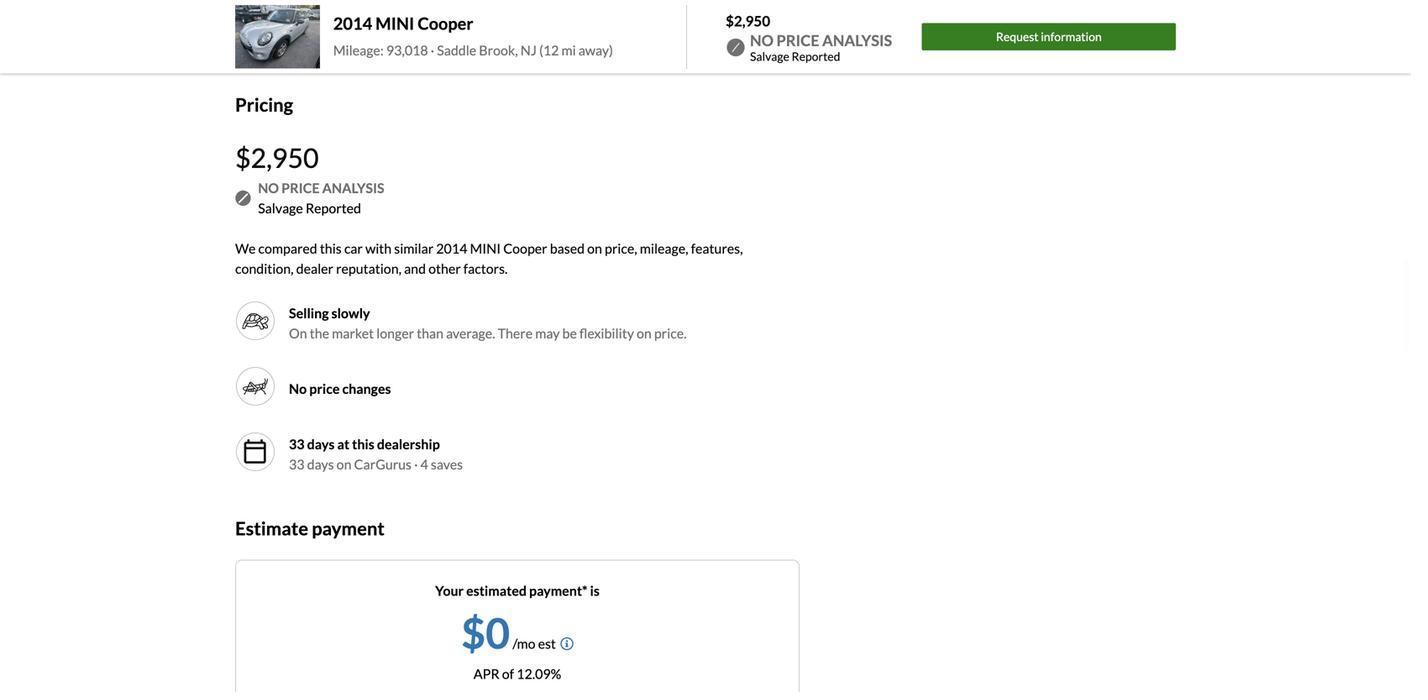 Task type: describe. For each thing, give the bounding box(es) containing it.
request information
[[997, 29, 1102, 44]]

salvage for no
[[258, 200, 303, 216]]

we
[[235, 240, 256, 257]]

no price analysis salvage reported
[[258, 180, 385, 216]]

/mo
[[513, 636, 536, 652]]

with
[[366, 240, 392, 257]]

save
[[235, 35, 263, 51]]

information
[[1041, 29, 1102, 44]]

the for market
[[310, 325, 329, 342]]

price,
[[605, 240, 638, 257]]

mini inside 2014 mini cooper mileage: 93,018 · saddle brook, nj (12 mi away)
[[376, 13, 415, 33]]

away)
[[579, 42, 613, 58]]

history
[[468, 35, 510, 51]]

previous
[[341, 1, 392, 18]]

2014 inside "we compared this car with similar 2014 mini cooper based on price, mileage, features, condition, dealer reputation, and other factors."
[[436, 240, 468, 257]]

car
[[344, 240, 363, 257]]

no price analysis salvage reported
[[750, 31, 893, 63]]

brook,
[[479, 42, 518, 58]]

selling slowly on the market longer than average. there may be flexibility on price.
[[289, 305, 687, 342]]

analysis
[[322, 180, 385, 196]]

no
[[750, 31, 774, 49]]

$0
[[461, 607, 510, 658]]

1 33 from the top
[[289, 436, 305, 452]]

no for no price changes
[[289, 381, 307, 397]]

estimate
[[235, 518, 308, 539]]

factors.
[[464, 260, 508, 277]]

1 days from the top
[[307, 436, 335, 452]]

0 horizontal spatial 4
[[331, 1, 338, 18]]

selling
[[289, 305, 329, 321]]

· inside the 33 days at this dealership 33 days on cargurus · 4 saves
[[414, 456, 418, 473]]

$2,950 for no
[[726, 12, 771, 29]]

estimated
[[467, 583, 527, 599]]

price for analysis
[[282, 180, 320, 196]]

we compared this car with similar 2014 mini cooper based on price, mileage, features, condition, dealer reputation, and other factors.
[[235, 240, 743, 277]]

cooper inside 2014 mini cooper mileage: 93,018 · saddle brook, nj (12 mi away)
[[418, 13, 474, 33]]

apr of 12.09%
[[474, 666, 562, 682]]

saves
[[431, 456, 463, 473]]

cooper inside "we compared this car with similar 2014 mini cooper based on price, mileage, features, condition, dealer reputation, and other factors."
[[504, 240, 548, 257]]

report
[[512, 35, 550, 51]]

request information button
[[922, 23, 1177, 50]]

mi
[[562, 42, 576, 58]]

93,018
[[386, 42, 428, 58]]

features,
[[691, 240, 743, 257]]

2014 mini cooper mileage: 93,018 · saddle brook, nj (12 mi away)
[[333, 13, 613, 58]]

your
[[435, 583, 464, 599]]

estimate payment
[[235, 518, 385, 539]]

vehicle
[[262, 1, 305, 18]]

33 days at this dealership image
[[242, 439, 269, 465]]

est
[[538, 636, 556, 652]]

dealership
[[377, 436, 440, 452]]

may
[[536, 325, 560, 342]]

autocheck
[[355, 35, 421, 51]]

2 33 from the top
[[289, 456, 305, 473]]

slowly
[[332, 305, 370, 321]]

than
[[417, 325, 444, 342]]

2 days from the top
[[307, 456, 334, 473]]

nj
[[521, 42, 537, 58]]

20%
[[265, 35, 292, 51]]

price for changes
[[309, 381, 340, 397]]

no for no price analysis salvage reported
[[258, 180, 279, 196]]

mileage,
[[640, 240, 689, 257]]



Task type: locate. For each thing, give the bounding box(es) containing it.
owners.
[[394, 1, 441, 18]]

1 horizontal spatial 2014
[[436, 240, 468, 257]]

4 inside the 33 days at this dealership 33 days on cargurus · 4 saves
[[421, 456, 428, 473]]

33
[[289, 436, 305, 452], [289, 456, 305, 473]]

saddle
[[437, 42, 477, 58]]

1 vertical spatial mini
[[470, 240, 501, 257]]

save 20% on the full autocheck vehicle history report
[[235, 35, 550, 51]]

has
[[308, 1, 328, 18]]

selling slowly image
[[235, 301, 276, 341]]

on left the price, at top
[[588, 240, 602, 257]]

· down dealership
[[414, 456, 418, 473]]

0 vertical spatial days
[[307, 436, 335, 452]]

the inside selling slowly on the market longer than average. there may be flexibility on price.
[[310, 325, 329, 342]]

1 vertical spatial days
[[307, 456, 334, 473]]

is
[[590, 583, 600, 599]]

flexibility
[[580, 325, 634, 342]]

1 horizontal spatial this
[[352, 436, 375, 452]]

and
[[404, 260, 426, 277]]

reported down the analysis
[[306, 200, 361, 216]]

be
[[563, 325, 577, 342]]

save 20% on the full autocheck vehicle history report image
[[553, 37, 570, 53]]

1 horizontal spatial no
[[289, 381, 307, 397]]

1 vertical spatial the
[[310, 325, 329, 342]]

vehicle has 4 previous owners.
[[262, 1, 441, 18]]

mileage:
[[333, 42, 384, 58]]

0 vertical spatial salvage
[[750, 49, 790, 63]]

2014 up other at the top left of page
[[436, 240, 468, 257]]

on down at
[[337, 456, 352, 473]]

your estimated payment* is
[[435, 583, 600, 599]]

this right at
[[352, 436, 375, 452]]

1 horizontal spatial ·
[[431, 42, 435, 58]]

0 vertical spatial this
[[320, 240, 342, 257]]

0 horizontal spatial $2,950
[[235, 141, 319, 174]]

$2,950 for no
[[235, 141, 319, 174]]

no price analysis image
[[235, 190, 251, 206]]

save 20% on the full autocheck vehicle history report link
[[235, 35, 570, 53]]

· inside 2014 mini cooper mileage: 93,018 · saddle brook, nj (12 mi away)
[[431, 42, 435, 58]]

no inside no price analysis salvage reported
[[258, 180, 279, 196]]

this
[[320, 240, 342, 257], [352, 436, 375, 452]]

days left at
[[307, 436, 335, 452]]

mini inside "we compared this car with similar 2014 mini cooper based on price, mileage, features, condition, dealer reputation, and other factors."
[[470, 240, 501, 257]]

0 horizontal spatial 2014
[[333, 13, 372, 33]]

1 vertical spatial no
[[289, 381, 307, 397]]

price
[[282, 180, 320, 196], [309, 381, 340, 397]]

no price changes image
[[235, 366, 276, 407], [242, 373, 269, 400]]

$0 /mo est
[[461, 607, 556, 658]]

· left saddle
[[431, 42, 435, 58]]

1 vertical spatial $2,950
[[235, 141, 319, 174]]

dealer
[[296, 260, 334, 277]]

no right no price analysis icon
[[258, 180, 279, 196]]

price
[[777, 31, 820, 49]]

no price changes
[[289, 381, 391, 397]]

on left price.
[[637, 325, 652, 342]]

·
[[431, 42, 435, 58], [414, 456, 418, 473]]

this inside "we compared this car with similar 2014 mini cooper based on price, mileage, features, condition, dealer reputation, and other factors."
[[320, 240, 342, 257]]

4 right has
[[331, 1, 338, 18]]

(12
[[540, 42, 559, 58]]

market
[[332, 325, 374, 342]]

1 vertical spatial price
[[309, 381, 340, 397]]

the
[[312, 35, 331, 51], [310, 325, 329, 342]]

salvage for no
[[750, 49, 790, 63]]

full
[[334, 35, 353, 51]]

4 left saves
[[421, 456, 428, 473]]

payment
[[312, 518, 385, 539]]

on inside the 33 days at this dealership 33 days on cargurus · 4 saves
[[337, 456, 352, 473]]

other
[[429, 260, 461, 277]]

0 vertical spatial reported
[[792, 49, 841, 63]]

0 horizontal spatial this
[[320, 240, 342, 257]]

$2,950
[[726, 12, 771, 29], [235, 141, 319, 174]]

1 vertical spatial salvage
[[258, 200, 303, 216]]

0 vertical spatial ·
[[431, 42, 435, 58]]

$2,950 up 'no'
[[726, 12, 771, 29]]

on inside selling slowly on the market longer than average. there may be flexibility on price.
[[637, 325, 652, 342]]

days
[[307, 436, 335, 452], [307, 456, 334, 473]]

on right 20%
[[294, 35, 309, 51]]

33 right 33 days at this dealership image
[[289, 456, 305, 473]]

this left car
[[320, 240, 342, 257]]

2014
[[333, 13, 372, 33], [436, 240, 468, 257]]

info circle image
[[560, 637, 574, 651]]

cargurus
[[354, 456, 412, 473]]

1 vertical spatial this
[[352, 436, 375, 452]]

mini
[[376, 13, 415, 33], [470, 240, 501, 257]]

2014 up full
[[333, 13, 372, 33]]

there
[[498, 325, 533, 342]]

mini up save 20% on the full autocheck vehicle history report
[[376, 13, 415, 33]]

33 right 33 days at this dealership icon
[[289, 436, 305, 452]]

1 horizontal spatial 4
[[421, 456, 428, 473]]

reported
[[792, 49, 841, 63], [306, 200, 361, 216]]

$2,950 up no price analysis icon
[[235, 141, 319, 174]]

compared
[[258, 240, 317, 257]]

cooper
[[418, 13, 474, 33], [504, 240, 548, 257]]

0 vertical spatial mini
[[376, 13, 415, 33]]

this inside the 33 days at this dealership 33 days on cargurus · 4 saves
[[352, 436, 375, 452]]

price.
[[655, 325, 687, 342]]

on inside "we compared this car with similar 2014 mini cooper based on price, mileage, features, condition, dealer reputation, and other factors."
[[588, 240, 602, 257]]

1 vertical spatial 2014
[[436, 240, 468, 257]]

cooper left 'based'
[[504, 240, 548, 257]]

salvage inside the no price analysis salvage reported
[[750, 49, 790, 63]]

cooper up vehicle
[[418, 13, 474, 33]]

the for full
[[312, 35, 331, 51]]

reported inside no price analysis salvage reported
[[306, 200, 361, 216]]

1 vertical spatial 33
[[289, 456, 305, 473]]

12.09%
[[517, 666, 562, 682]]

price inside no price analysis salvage reported
[[282, 180, 320, 196]]

payment*
[[529, 583, 588, 599]]

salvage inside no price analysis salvage reported
[[258, 200, 303, 216]]

0 vertical spatial 33
[[289, 436, 305, 452]]

0 vertical spatial cooper
[[418, 13, 474, 33]]

0 horizontal spatial ·
[[414, 456, 418, 473]]

apr
[[474, 666, 500, 682]]

reputation,
[[336, 260, 402, 277]]

salvage
[[750, 49, 790, 63], [258, 200, 303, 216]]

condition,
[[235, 260, 294, 277]]

0 vertical spatial no
[[258, 180, 279, 196]]

request
[[997, 29, 1039, 44]]

on
[[294, 35, 309, 51], [588, 240, 602, 257], [637, 325, 652, 342], [337, 456, 352, 473]]

mini up factors.
[[470, 240, 501, 257]]

4
[[331, 1, 338, 18], [421, 456, 428, 473]]

reported inside the no price analysis salvage reported
[[792, 49, 841, 63]]

price left changes
[[309, 381, 340, 397]]

pricing
[[235, 94, 293, 116]]

days left cargurus
[[307, 456, 334, 473]]

the left full
[[312, 35, 331, 51]]

1 vertical spatial 4
[[421, 456, 428, 473]]

longer
[[377, 325, 414, 342]]

1 horizontal spatial reported
[[792, 49, 841, 63]]

no down on
[[289, 381, 307, 397]]

on
[[289, 325, 307, 342]]

1 horizontal spatial $2,950
[[726, 12, 771, 29]]

1 horizontal spatial cooper
[[504, 240, 548, 257]]

1 horizontal spatial salvage
[[750, 49, 790, 63]]

1 vertical spatial cooper
[[504, 240, 548, 257]]

33 days at this dealership image
[[235, 432, 276, 472]]

selling slowly image
[[242, 307, 269, 334]]

of
[[502, 666, 514, 682]]

2014 mini cooper image
[[235, 5, 320, 69]]

at
[[337, 436, 350, 452]]

no
[[258, 180, 279, 196], [289, 381, 307, 397]]

analysis
[[823, 31, 893, 49]]

0 vertical spatial $2,950
[[726, 12, 771, 29]]

reported right 'no'
[[792, 49, 841, 63]]

0 horizontal spatial salvage
[[258, 200, 303, 216]]

0 vertical spatial price
[[282, 180, 320, 196]]

0 horizontal spatial cooper
[[418, 13, 474, 33]]

vehicle
[[424, 35, 466, 51]]

0 vertical spatial 4
[[331, 1, 338, 18]]

1 vertical spatial ·
[[414, 456, 418, 473]]

based
[[550, 240, 585, 257]]

average.
[[446, 325, 495, 342]]

similar
[[394, 240, 434, 257]]

the right on
[[310, 325, 329, 342]]

price left the analysis
[[282, 180, 320, 196]]

0 vertical spatial the
[[312, 35, 331, 51]]

2014 inside 2014 mini cooper mileage: 93,018 · saddle brook, nj (12 mi away)
[[333, 13, 372, 33]]

changes
[[342, 381, 391, 397]]

reported for analysis
[[792, 49, 841, 63]]

1 horizontal spatial mini
[[470, 240, 501, 257]]

33 days at this dealership 33 days on cargurus · 4 saves
[[289, 436, 463, 473]]

1 vertical spatial reported
[[306, 200, 361, 216]]

0 horizontal spatial no
[[258, 180, 279, 196]]

0 horizontal spatial mini
[[376, 13, 415, 33]]

0 horizontal spatial reported
[[306, 200, 361, 216]]

0 vertical spatial 2014
[[333, 13, 372, 33]]

reported for analysis
[[306, 200, 361, 216]]



Task type: vqa. For each thing, say whether or not it's contained in the screenshot.
912
no



